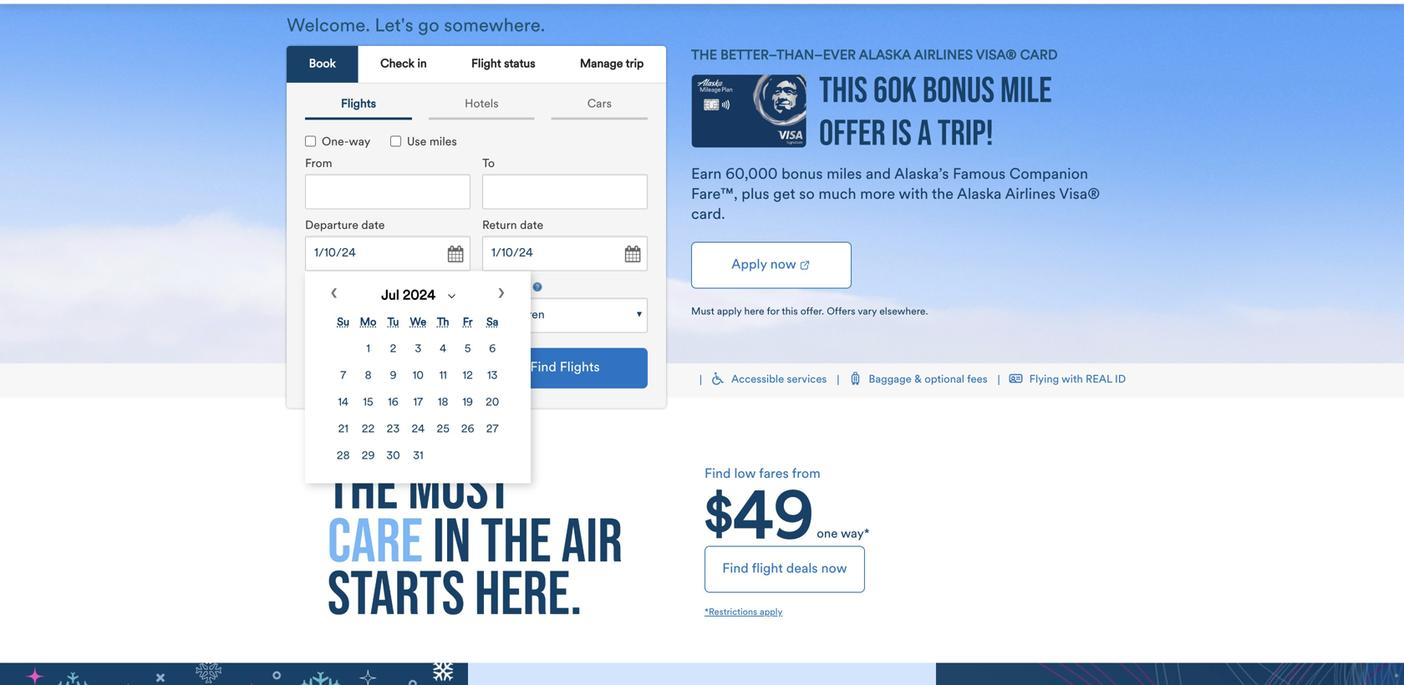 Task type: vqa. For each thing, say whether or not it's contained in the screenshot.
oneworld logo
no



Task type: describe. For each thing, give the bounding box(es) containing it.
25
[[437, 424, 450, 435]]

form containing ‹
[[293, 116, 654, 483]]

row containing 7
[[332, 364, 504, 389]]

find low fares from
[[705, 468, 821, 481]]

children
[[482, 282, 530, 294]]

must apply here for this offer. offers vary elsewhere.
[[691, 307, 928, 317]]

the
[[932, 188, 954, 203]]

27
[[486, 424, 499, 435]]

all search options use discount or companion fare code
[[305, 348, 417, 391]]

children
[[502, 310, 545, 321]]

15 cell
[[356, 391, 380, 416]]

18
[[438, 397, 448, 409]]

book
[[309, 59, 336, 70]]

go
[[418, 18, 439, 36]]

12
[[463, 371, 473, 382]]

row containing 1
[[332, 337, 504, 362]]

‹ button
[[330, 282, 338, 309]]

much
[[819, 188, 856, 203]]

1
[[366, 344, 370, 355]]

return date
[[482, 220, 543, 232]]

elsewhere.
[[879, 307, 928, 317]]

1 | from the left
[[700, 375, 702, 387]]

26 cell
[[456, 417, 479, 442]]

From text field
[[305, 174, 471, 209]]

0
[[491, 310, 499, 321]]

better–than–ever
[[720, 49, 856, 63]]

welcome. let's go somewhere.
[[287, 18, 545, 36]]

this
[[782, 307, 798, 317]]

alaska
[[859, 49, 911, 63]]

welcome.
[[287, 18, 370, 36]]

all
[[305, 348, 319, 360]]

17
[[413, 397, 423, 409]]

row containing 21
[[332, 417, 504, 442]]

departure date
[[305, 220, 385, 232]]

to
[[482, 158, 495, 170]]

link to external site. image
[[798, 259, 811, 272]]

49 one way*
[[733, 489, 870, 554]]

tab list containing flights
[[297, 92, 656, 120]]

offers
[[827, 307, 855, 317]]

adults
[[305, 282, 339, 294]]

28
[[337, 451, 350, 462]]

hotels link
[[429, 92, 535, 120]]

29
[[362, 451, 375, 462]]

6
[[489, 344, 496, 355]]

29 cell
[[356, 444, 380, 469]]

flights
[[341, 99, 376, 110]]

7
[[340, 371, 346, 382]]

20
[[486, 397, 499, 409]]

one
[[817, 528, 838, 541]]

children element
[[482, 298, 648, 333]]

Return date text field
[[482, 236, 648, 271]]

22 cell
[[356, 417, 380, 442]]

low
[[734, 468, 756, 481]]

4
[[440, 344, 446, 355]]

7 cell
[[332, 364, 355, 389]]

with
[[899, 188, 928, 203]]

5 cell
[[456, 337, 479, 362]]

23 cell
[[382, 417, 405, 442]]

3 cell
[[406, 337, 430, 362]]

cars link
[[551, 92, 648, 120]]

search
[[322, 348, 357, 360]]

14 cell
[[332, 391, 355, 416]]

su
[[337, 317, 350, 328]]

17 cell
[[406, 391, 430, 416]]

the most care in the air starts here. element
[[287, 465, 663, 615]]

we
[[410, 317, 426, 328]]

0 children
[[491, 310, 545, 321]]

› button
[[497, 282, 506, 309]]

‹
[[330, 282, 338, 307]]

18 cell
[[432, 391, 455, 416]]

must
[[691, 307, 714, 317]]

tab list containing book
[[287, 46, 666, 84]]

trip
[[626, 59, 644, 70]]

14
[[338, 397, 349, 409]]

cars
[[587, 99, 612, 110]]

31
[[413, 451, 423, 462]]

the
[[691, 49, 717, 63]]

miles inside earn 60,000 bonus miles and alaska's famous companion fare™, plus get so much more with the alaska airlines visa® card.
[[827, 167, 862, 183]]

status
[[504, 59, 535, 70]]

or
[[376, 368, 387, 380]]

6 cell
[[481, 337, 504, 362]]

in
[[417, 59, 427, 70]]

for
[[767, 307, 779, 317]]

departure
[[305, 220, 358, 232]]

one-
[[322, 137, 349, 148]]

25 cell
[[432, 417, 455, 442]]

code
[[390, 380, 417, 391]]

sa
[[486, 317, 498, 328]]

get
[[773, 188, 795, 203]]

21
[[338, 424, 348, 435]]

and
[[866, 167, 891, 183]]

11
[[439, 371, 447, 382]]

header nav bar navigation
[[0, 0, 1404, 71]]

16
[[388, 397, 399, 409]]

1 cell
[[356, 337, 380, 362]]

check in
[[380, 59, 427, 70]]

here
[[744, 307, 764, 317]]

way
[[349, 137, 371, 148]]

more
[[860, 188, 895, 203]]

19
[[462, 397, 473, 409]]

options
[[360, 348, 399, 360]]

this 60k bonus mile offer is a trip. image
[[819, 76, 1051, 145]]



Task type: locate. For each thing, give the bounding box(es) containing it.
4 cell
[[432, 337, 455, 362]]

0 horizontal spatial miles
[[429, 137, 457, 148]]

1 date from the left
[[361, 220, 385, 232]]

5
[[465, 344, 471, 355]]

return
[[482, 220, 517, 232]]

date up departure date text box
[[361, 220, 385, 232]]

hotels
[[465, 99, 499, 110]]

9 cell
[[382, 364, 405, 389]]

24 cell
[[406, 417, 430, 442]]

alaska's
[[894, 167, 949, 183]]

11 cell
[[432, 364, 455, 389]]

date right the return
[[520, 220, 543, 232]]

60,000
[[725, 167, 778, 183]]

10
[[413, 371, 424, 382]]

date for departure date
[[361, 220, 385, 232]]

manage trip
[[580, 59, 644, 70]]

fr
[[463, 317, 473, 328]]

use
[[407, 137, 427, 148], [305, 368, 325, 380]]

0 vertical spatial miles
[[429, 137, 457, 148]]

use down all
[[305, 368, 325, 380]]

0 horizontal spatial open datepicker image
[[443, 243, 466, 266]]

row containing 14
[[332, 391, 504, 416]]

manage
[[580, 59, 623, 70]]

To text field
[[482, 174, 648, 209]]

19 cell
[[456, 391, 479, 416]]

flight status link
[[449, 46, 558, 84]]

offer.
[[800, 307, 824, 317]]

|
[[700, 375, 702, 387], [837, 375, 839, 387], [998, 375, 1000, 387]]

5 row from the top
[[332, 444, 504, 469]]

3
[[415, 344, 422, 355]]

28 cell
[[332, 444, 355, 469]]

16 cell
[[382, 391, 405, 416]]

so
[[799, 188, 815, 203]]

visa®
[[976, 49, 1017, 63]]

use inside all search options use discount or companion fare code
[[305, 368, 325, 380]]

tab list up hotels
[[287, 46, 666, 84]]

1 horizontal spatial date
[[520, 220, 543, 232]]

the better–than–ever alaska airlines visa® card
[[691, 49, 1058, 63]]

date for return date
[[520, 220, 543, 232]]

miles
[[429, 137, 457, 148], [827, 167, 862, 183]]

8 cell
[[356, 364, 380, 389]]

card
[[1020, 49, 1058, 63]]

somewhere.
[[444, 18, 545, 36]]

miles up the much
[[827, 167, 862, 183]]

2 date from the left
[[520, 220, 543, 232]]

1 horizontal spatial use
[[407, 137, 427, 148]]

2 cell
[[382, 337, 405, 362]]

24
[[412, 424, 425, 435]]

grid
[[330, 309, 506, 471]]

Departure date text field
[[305, 236, 471, 271]]

2 open datepicker image from the left
[[620, 243, 644, 266]]

20 cell
[[481, 391, 504, 416]]

1 open datepicker image from the left
[[443, 243, 466, 266]]

earn 60,000 bonus miles and alaska's famous companion fare™, plus get so much more with the alaska airlines visa® card.
[[691, 167, 1100, 223]]

card.
[[691, 208, 725, 223]]

21 cell
[[332, 417, 355, 442]]

2 horizontal spatial |
[[998, 375, 1000, 387]]

12 cell
[[456, 364, 479, 389]]

alaska airlines credit card. image
[[691, 74, 807, 157]]

airlines
[[914, 49, 973, 63]]

0 vertical spatial tab list
[[287, 46, 666, 84]]

8
[[365, 371, 372, 382]]

27 cell
[[481, 417, 504, 442]]

row containing 28
[[332, 444, 504, 469]]

from
[[305, 158, 332, 170]]

0 horizontal spatial use
[[305, 368, 325, 380]]

earn
[[691, 167, 722, 183]]

49
[[733, 489, 814, 554]]

None checkbox
[[305, 136, 316, 147]]

mo
[[360, 317, 377, 328]]

th
[[437, 317, 449, 328]]

use right way
[[407, 137, 427, 148]]

famous
[[953, 167, 1006, 183]]

grid containing su
[[330, 309, 506, 471]]

31 cell
[[406, 444, 430, 469]]

1 horizontal spatial |
[[837, 375, 839, 387]]

row
[[332, 337, 504, 362], [332, 364, 504, 389], [332, 391, 504, 416], [332, 417, 504, 442], [332, 444, 504, 469]]

13 cell
[[481, 364, 504, 389]]

30
[[386, 451, 400, 462]]

check
[[380, 59, 415, 70]]

0 vertical spatial use
[[407, 137, 427, 148]]

find
[[705, 468, 731, 481]]

15
[[363, 397, 373, 409]]

form
[[293, 116, 654, 483]]

3 | from the left
[[998, 375, 1000, 387]]

companion
[[1009, 167, 1088, 183]]

26
[[461, 424, 474, 435]]

flight
[[471, 59, 501, 70]]

manage trip link
[[558, 46, 666, 84]]

flights link
[[305, 92, 412, 120]]

visa®
[[1059, 188, 1100, 203]]

13
[[487, 371, 498, 382]]

23
[[387, 424, 400, 435]]

30 cell
[[382, 444, 405, 469]]

4 row from the top
[[332, 417, 504, 442]]

open datepicker image
[[443, 243, 466, 266], [620, 243, 644, 266]]

2 | from the left
[[837, 375, 839, 387]]

way*
[[841, 528, 870, 541]]

one-way
[[322, 137, 371, 148]]

tu
[[387, 317, 399, 328]]

1 horizontal spatial open datepicker image
[[620, 243, 644, 266]]

tab list
[[287, 46, 666, 84], [297, 92, 656, 120]]

airlines
[[1005, 188, 1056, 203]]

1 vertical spatial miles
[[827, 167, 862, 183]]

discount
[[328, 368, 373, 380]]

0 horizontal spatial |
[[700, 375, 702, 387]]

›
[[497, 282, 505, 307]]

1 horizontal spatial miles
[[827, 167, 862, 183]]

None checkbox
[[390, 136, 401, 147]]

1 row from the top
[[332, 337, 504, 362]]

2 row from the top
[[332, 364, 504, 389]]

fares
[[759, 468, 789, 481]]

1 vertical spatial tab list
[[297, 92, 656, 120]]

tab list down the flight
[[297, 92, 656, 120]]

all search options link
[[305, 348, 399, 360]]

1 vertical spatial use
[[305, 368, 325, 380]]

this 60k bonus mile offer is a trip. element
[[0, 4, 1404, 364]]

22
[[362, 424, 375, 435]]

fare™,
[[691, 188, 738, 203]]

9
[[390, 371, 397, 382]]

0 horizontal spatial date
[[361, 220, 385, 232]]

10 cell
[[406, 364, 430, 389]]

use miles
[[407, 137, 457, 148]]

miles down hotels link
[[429, 137, 457, 148]]

companion
[[305, 380, 364, 391]]

3 row from the top
[[332, 391, 504, 416]]

2
[[390, 344, 396, 355]]



